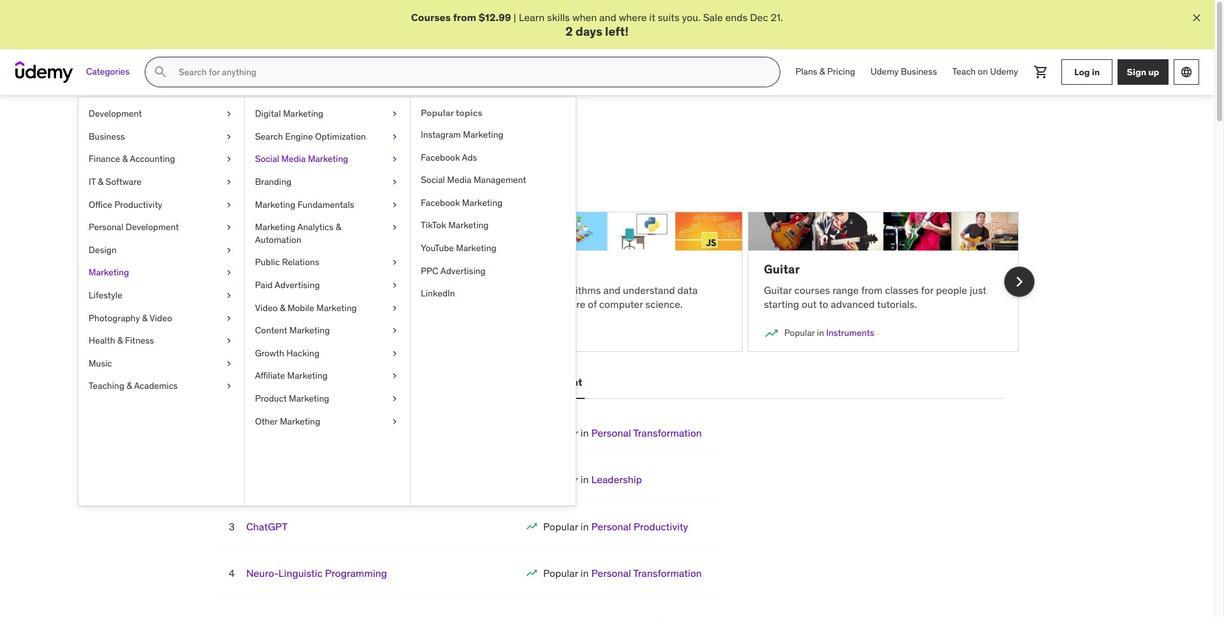 Task type: vqa. For each thing, say whether or not it's contained in the screenshot.
also
no



Task type: describe. For each thing, give the bounding box(es) containing it.
xsmall image for it & software
[[224, 176, 234, 189]]

use statistical probability to teach computers how to learn from data.
[[211, 284, 450, 311]]

popular topics
[[421, 107, 483, 119]]

xsmall image for development
[[224, 108, 234, 120]]

probability
[[278, 284, 326, 296]]

to inside learn to build algorithms and understand data structures at the core of computer science.
[[516, 284, 525, 296]]

guitar for guitar
[[764, 262, 800, 277]]

personal for 3rd cell from the top of the page
[[592, 520, 631, 533]]

2 personal transformation link from the top
[[592, 567, 702, 580]]

neuro-linguistic programming
[[246, 567, 387, 580]]

finance
[[89, 153, 120, 165]]

teach on udemy link
[[945, 57, 1026, 87]]

xsmall image for personal development
[[224, 221, 234, 234]]

xsmall image for video & mobile marketing
[[390, 302, 400, 315]]

3
[[229, 520, 235, 533]]

plans & pricing
[[796, 66, 856, 77]]

udemy business
[[871, 66, 937, 77]]

digital marketing link
[[245, 103, 410, 126]]

advertising for ppc advertising
[[441, 265, 486, 277]]

& inside marketing analytics & automation
[[336, 221, 341, 233]]

new
[[327, 162, 346, 175]]

development button
[[281, 367, 351, 398]]

xsmall image for public relations
[[390, 257, 400, 269]]

transformation for 2nd personal transformation link from the bottom of the page
[[633, 427, 702, 439]]

learn
[[211, 298, 234, 311]]

learn something completely new or improve your existing skills
[[195, 162, 482, 175]]

core
[[566, 298, 586, 311]]

you.
[[682, 11, 701, 24]]

2 cell from the top
[[543, 473, 642, 486]]

growth
[[255, 347, 284, 359]]

pricing
[[828, 66, 856, 77]]

machine
[[211, 262, 260, 277]]

xsmall image for teaching & academics
[[224, 380, 234, 393]]

sale
[[703, 11, 723, 24]]

1 vertical spatial productivity
[[634, 520, 688, 533]]

log in
[[1075, 66, 1100, 78]]

1 horizontal spatial business
[[901, 66, 937, 77]]

software
[[106, 176, 142, 187]]

video & mobile marketing link
[[245, 297, 410, 320]]

xsmall image for marketing analytics & automation
[[390, 221, 400, 234]]

& for fitness
[[117, 335, 123, 346]]

at
[[537, 298, 546, 311]]

tiktok marketing
[[421, 220, 489, 231]]

guitar for guitar courses range from classes for people just starting out to advanced tutorials.
[[764, 284, 792, 296]]

finance & accounting
[[89, 153, 175, 165]]

growth hacking
[[255, 347, 320, 359]]

Search for anything text field
[[176, 61, 765, 83]]

suits
[[658, 11, 680, 24]]

personal for fifth cell from the bottom of the page
[[592, 427, 631, 439]]

sign
[[1127, 66, 1147, 78]]

0 horizontal spatial topics
[[362, 126, 408, 146]]

xsmall image for growth hacking
[[390, 347, 400, 360]]

teaching
[[89, 380, 124, 392]]

just
[[970, 284, 987, 296]]

udemy image
[[15, 61, 73, 83]]

submit search image
[[153, 65, 169, 80]]

xsmall image for other marketing
[[390, 416, 400, 428]]

engine
[[285, 131, 313, 142]]

office productivity
[[89, 199, 162, 210]]

data.
[[261, 298, 283, 311]]

teaching & academics link
[[78, 375, 244, 398]]

social media marketing link
[[245, 148, 410, 171]]

popular inside social media marketing element
[[421, 107, 454, 119]]

product marketing link
[[245, 388, 410, 410]]

popular for data & analytics link
[[232, 327, 262, 339]]

next image
[[1009, 272, 1030, 292]]

teach on udemy
[[953, 66, 1019, 77]]

popular for instruments link
[[785, 327, 815, 339]]

5 cell from the top
[[543, 614, 702, 617]]

analytics inside the carousel element
[[302, 327, 339, 339]]

1 horizontal spatial popular in image
[[526, 520, 538, 533]]

xsmall image for finance & accounting
[[224, 153, 234, 166]]

public
[[255, 257, 280, 268]]

xsmall image for search engine optimization
[[390, 131, 400, 143]]

popular in leadership
[[543, 473, 642, 486]]

social for social media marketing
[[255, 153, 279, 165]]

personal inside button
[[473, 376, 515, 389]]

left!
[[605, 24, 629, 39]]

content marketing link
[[245, 320, 410, 342]]

4
[[229, 567, 235, 580]]

popular up 'something'
[[195, 126, 257, 146]]

instagram marketing link
[[411, 124, 576, 146]]

courses
[[411, 11, 451, 24]]

xsmall image for marketing fundamentals
[[390, 199, 400, 211]]

public relations link
[[245, 252, 410, 274]]

& for pricing
[[820, 66, 825, 77]]

courses from $12.99 | learn skills when and where it suits you. sale ends dec 21. 2 days left!
[[411, 11, 783, 39]]

personal development for personal development link
[[89, 221, 179, 233]]

up
[[1149, 66, 1160, 78]]

fitness
[[125, 335, 154, 346]]

content marketing
[[255, 325, 330, 336]]

algorithms
[[553, 284, 601, 296]]

xsmall image for social media marketing
[[390, 153, 400, 166]]

advertising for paid advertising
[[275, 279, 320, 291]]

popular for leadership link
[[543, 473, 578, 486]]

paid advertising link
[[245, 274, 410, 297]]

classes
[[885, 284, 919, 296]]

1 personal transformation link from the top
[[592, 427, 702, 439]]

2
[[566, 24, 573, 39]]

xsmall image for photography & video
[[224, 312, 234, 325]]

& for mobile
[[280, 302, 285, 313]]

for
[[921, 284, 934, 296]]

facebook ads link
[[411, 146, 576, 169]]

development link
[[78, 103, 244, 126]]

machine learning
[[211, 262, 314, 277]]

youtube marketing link
[[411, 237, 576, 260]]

health & fitness
[[89, 335, 154, 346]]

dec
[[750, 11, 768, 24]]

range
[[833, 284, 859, 296]]

digital marketing
[[255, 108, 324, 119]]

design for design link
[[89, 244, 117, 256]]

analytics inside marketing analytics & automation
[[297, 221, 334, 233]]

transformation for first personal transformation link from the bottom of the page
[[633, 567, 702, 580]]

popular in personal productivity
[[543, 520, 688, 533]]

teach
[[340, 284, 366, 296]]

product
[[255, 393, 287, 404]]

topics inside social media marketing element
[[456, 107, 483, 119]]

carousel element
[[195, 196, 1035, 367]]

data
[[678, 284, 698, 296]]

log
[[1075, 66, 1090, 78]]

learn for algorithms
[[488, 284, 514, 296]]

in right 'log' at the right top of the page
[[1092, 66, 1100, 78]]

science.
[[646, 298, 683, 311]]

xsmall image for office productivity
[[224, 199, 234, 211]]

how
[[420, 284, 439, 296]]

facebook marketing
[[421, 197, 503, 208]]

choose a language image
[[1181, 66, 1193, 79]]

21.
[[771, 11, 783, 24]]

personal development button
[[470, 367, 585, 398]]

automation
[[255, 234, 302, 245]]

data & analytics link
[[274, 327, 339, 339]]

media for management
[[447, 174, 472, 186]]

youtube
[[421, 242, 454, 254]]

fundamentals
[[298, 199, 354, 210]]

xsmall image for design
[[224, 244, 234, 257]]

lifestyle
[[89, 290, 122, 301]]

it
[[89, 176, 96, 187]]

learning
[[263, 262, 314, 277]]

udemy business link
[[863, 57, 945, 87]]

popular in image
[[526, 567, 538, 580]]



Task type: locate. For each thing, give the bounding box(es) containing it.
popular down the out
[[785, 327, 815, 339]]

xsmall image inside development link
[[224, 108, 234, 120]]

people
[[936, 284, 968, 296]]

in left data
[[264, 327, 272, 339]]

your
[[399, 162, 419, 175]]

xsmall image inside personal development link
[[224, 221, 234, 234]]

finance & accounting link
[[78, 148, 244, 171]]

personal development inside button
[[473, 376, 583, 389]]

& left mobile
[[280, 302, 285, 313]]

office productivity link
[[78, 194, 244, 216]]

personal development
[[89, 221, 179, 233], [473, 376, 583, 389]]

social media marketing element
[[410, 98, 576, 506]]

1 vertical spatial personal development
[[473, 376, 583, 389]]

1 vertical spatial facebook
[[421, 197, 460, 208]]

on
[[978, 66, 988, 77]]

advertising down youtube marketing
[[441, 265, 486, 277]]

build
[[528, 284, 550, 296]]

something
[[224, 162, 272, 175]]

xsmall image inside 'teaching & academics' link
[[224, 380, 234, 393]]

xsmall image for business
[[224, 131, 234, 143]]

1 vertical spatial business
[[89, 131, 125, 142]]

popular up popular in leadership at bottom
[[543, 427, 578, 439]]

0 horizontal spatial popular in image
[[211, 326, 227, 341]]

in up popular in leadership at bottom
[[581, 427, 589, 439]]

popular in personal transformation for 2nd personal transformation link from the bottom of the page
[[543, 427, 702, 439]]

xsmall image inside product marketing link
[[390, 393, 400, 405]]

1 horizontal spatial personal development
[[473, 376, 583, 389]]

2 vertical spatial learn
[[488, 284, 514, 296]]

popular in image up popular in image
[[526, 520, 538, 533]]

youtube marketing
[[421, 242, 497, 254]]

personal
[[89, 221, 123, 233], [473, 376, 515, 389], [592, 427, 631, 439], [592, 520, 631, 533], [592, 567, 631, 580]]

0 vertical spatial personal development
[[89, 221, 179, 233]]

1 horizontal spatial video
[[255, 302, 278, 313]]

0 vertical spatial skills
[[547, 11, 570, 24]]

popular in data & analytics
[[232, 327, 339, 339]]

0 vertical spatial from
[[453, 11, 476, 24]]

0 horizontal spatial video
[[150, 312, 172, 324]]

in for data & analytics link
[[264, 327, 272, 339]]

to inside guitar courses range from classes for people just starting out to advanced tutorials.
[[819, 298, 829, 311]]

from inside use statistical probability to teach computers how to learn from data.
[[237, 298, 258, 311]]

1 popular in personal transformation from the top
[[543, 427, 702, 439]]

1 horizontal spatial udemy
[[990, 66, 1019, 77]]

xsmall image for lifestyle
[[224, 290, 234, 302]]

xsmall image for marketing
[[224, 267, 234, 279]]

2 horizontal spatial from
[[862, 284, 883, 296]]

in right popular in image
[[581, 567, 589, 580]]

social right your
[[421, 174, 445, 186]]

& down marketing fundamentals 'link'
[[336, 221, 341, 233]]

to up video & mobile marketing link
[[329, 284, 338, 296]]

facebook for facebook ads
[[421, 152, 460, 163]]

2 guitar from the top
[[764, 284, 792, 296]]

0 vertical spatial social
[[255, 153, 279, 165]]

media for marketing
[[281, 153, 306, 165]]

xsmall image inside music link
[[224, 358, 234, 370]]

from
[[453, 11, 476, 24], [862, 284, 883, 296], [237, 298, 258, 311]]

0 horizontal spatial udemy
[[871, 66, 899, 77]]

& for video
[[142, 312, 148, 324]]

cell
[[543, 427, 702, 439], [543, 473, 642, 486], [543, 520, 688, 533], [543, 567, 702, 580], [543, 614, 702, 617]]

personal transformation link down personal productivity link on the bottom
[[592, 567, 702, 580]]

tiktok
[[421, 220, 446, 231]]

life coach training link
[[246, 427, 333, 439]]

personal development for personal development button
[[473, 376, 583, 389]]

popular in image down learn
[[211, 326, 227, 341]]

1 horizontal spatial media
[[447, 174, 472, 186]]

popular right popular in image
[[543, 567, 578, 580]]

popular for first personal transformation link from the bottom of the page
[[543, 567, 578, 580]]

2 popular in personal transformation from the top
[[543, 567, 702, 580]]

1 vertical spatial and
[[260, 126, 289, 146]]

business up 'finance'
[[89, 131, 125, 142]]

marketing fundamentals link
[[245, 194, 410, 216]]

in down popular in leadership at bottom
[[581, 520, 589, 533]]

0 vertical spatial productivity
[[114, 199, 162, 210]]

video down lifestyle 'link'
[[150, 312, 172, 324]]

xsmall image inside search engine optimization link
[[390, 131, 400, 143]]

in for first personal transformation link from the bottom of the page
[[581, 567, 589, 580]]

1 horizontal spatial social
[[421, 174, 445, 186]]

computer
[[599, 298, 643, 311]]

in for personal productivity link on the bottom
[[581, 520, 589, 533]]

2 vertical spatial and
[[604, 284, 621, 296]]

coach
[[266, 427, 295, 439]]

$12.99
[[479, 11, 511, 24]]

popular down popular in leadership at bottom
[[543, 520, 578, 533]]

xsmall image for product marketing
[[390, 393, 400, 405]]

xsmall image for digital marketing
[[390, 108, 400, 120]]

xsmall image inside photography & video link
[[224, 312, 234, 325]]

xsmall image inside business link
[[224, 131, 234, 143]]

& for accounting
[[122, 153, 128, 165]]

where
[[619, 11, 647, 24]]

the
[[548, 298, 563, 311]]

0 horizontal spatial advertising
[[275, 279, 320, 291]]

video down 'statistical'
[[255, 302, 278, 313]]

leadership
[[592, 473, 642, 486]]

1 vertical spatial popular in personal transformation
[[543, 567, 702, 580]]

design down office
[[89, 244, 117, 256]]

popular in image
[[211, 326, 227, 341], [764, 326, 779, 341], [526, 520, 538, 533]]

2 vertical spatial from
[[237, 298, 258, 311]]

business link
[[78, 126, 244, 148]]

0 horizontal spatial business
[[89, 131, 125, 142]]

analytics down fundamentals
[[297, 221, 334, 233]]

0 vertical spatial popular in personal transformation
[[543, 427, 702, 439]]

trending
[[292, 126, 359, 146]]

skills inside courses from $12.99 | learn skills when and where it suits you. sale ends dec 21. 2 days left!
[[547, 11, 570, 24]]

facebook marketing link
[[411, 192, 576, 215]]

0 vertical spatial advertising
[[441, 265, 486, 277]]

to up structures
[[516, 284, 525, 296]]

1 vertical spatial skills
[[459, 162, 482, 175]]

development
[[89, 108, 142, 119], [126, 221, 179, 233], [283, 376, 348, 389], [517, 376, 583, 389]]

affiliate
[[255, 370, 285, 382]]

media up facebook marketing at the left top of page
[[447, 174, 472, 186]]

other
[[255, 416, 278, 427]]

popular in personal transformation up "leadership"
[[543, 427, 702, 439]]

mobile
[[288, 302, 314, 313]]

xsmall image for paid advertising
[[390, 279, 400, 292]]

1 vertical spatial analytics
[[302, 327, 339, 339]]

0 horizontal spatial social
[[255, 153, 279, 165]]

topics up improve
[[362, 126, 408, 146]]

photography
[[89, 312, 140, 324]]

4 cell from the top
[[543, 567, 702, 580]]

xsmall image inside design link
[[224, 244, 234, 257]]

social down search
[[255, 153, 279, 165]]

xsmall image for affiliate marketing
[[390, 370, 400, 383]]

0 horizontal spatial design
[[89, 244, 117, 256]]

design
[[89, 244, 117, 256], [364, 376, 398, 389]]

xsmall image for branding
[[390, 176, 400, 189]]

business left teach on the top right of the page
[[901, 66, 937, 77]]

life
[[246, 427, 263, 439]]

2 horizontal spatial popular in image
[[764, 326, 779, 341]]

transformation
[[633, 427, 702, 439], [633, 567, 702, 580]]

chatgpt
[[246, 520, 288, 533]]

social for social media management
[[421, 174, 445, 186]]

learn left 'something'
[[195, 162, 221, 175]]

to right how
[[441, 284, 450, 296]]

advertising inside social media marketing element
[[441, 265, 486, 277]]

marketing link
[[78, 262, 244, 284]]

xsmall image for content marketing
[[390, 325, 400, 337]]

2 udemy from the left
[[990, 66, 1019, 77]]

linkedin
[[421, 288, 455, 299]]

0 horizontal spatial skills
[[459, 162, 482, 175]]

growth hacking link
[[245, 342, 410, 365]]

& for software
[[98, 176, 103, 187]]

categories button
[[78, 57, 137, 87]]

popular up instagram
[[421, 107, 454, 119]]

popular up growth
[[232, 327, 262, 339]]

media down engine
[[281, 153, 306, 165]]

facebook up the tiktok
[[421, 197, 460, 208]]

xsmall image inside marketing link
[[224, 267, 234, 279]]

1 guitar from the top
[[764, 262, 800, 277]]

1 vertical spatial learn
[[195, 162, 221, 175]]

from left $12.99
[[453, 11, 476, 24]]

design inside button
[[364, 376, 398, 389]]

& for academics
[[127, 380, 132, 392]]

design for design button
[[364, 376, 398, 389]]

1 horizontal spatial from
[[453, 11, 476, 24]]

xsmall image inside social media marketing link
[[390, 153, 400, 166]]

marketing inside marketing analytics & automation
[[255, 221, 296, 233]]

2 transformation from the top
[[633, 567, 702, 580]]

improve
[[360, 162, 397, 175]]

learn right |
[[519, 11, 545, 24]]

days
[[576, 24, 603, 39]]

in left "leadership"
[[581, 473, 589, 486]]

learn to build algorithms and understand data structures at the core of computer science.
[[488, 284, 698, 311]]

0 vertical spatial design
[[89, 244, 117, 256]]

0 horizontal spatial learn
[[195, 162, 221, 175]]

0 horizontal spatial productivity
[[114, 199, 162, 210]]

xsmall image inside health & fitness link
[[224, 335, 234, 347]]

in for leadership link
[[581, 473, 589, 486]]

1 vertical spatial social
[[421, 174, 445, 186]]

from up the advanced
[[862, 284, 883, 296]]

3 cell from the top
[[543, 520, 688, 533]]

personal for fourth cell from the top of the page
[[592, 567, 631, 580]]

xsmall image for music
[[224, 358, 234, 370]]

office
[[89, 199, 112, 210]]

xsmall image inside lifestyle 'link'
[[224, 290, 234, 302]]

learn inside learn to build algorithms and understand data structures at the core of computer science.
[[488, 284, 514, 296]]

&
[[820, 66, 825, 77], [122, 153, 128, 165], [98, 176, 103, 187], [336, 221, 341, 233], [280, 302, 285, 313], [142, 312, 148, 324], [295, 327, 300, 339], [117, 335, 123, 346], [127, 380, 132, 392]]

0 vertical spatial learn
[[519, 11, 545, 24]]

popular in personal transformation down popular in personal productivity
[[543, 567, 702, 580]]

popular and trending topics
[[195, 126, 408, 146]]

from inside courses from $12.99 | learn skills when and where it suits you. sale ends dec 21. 2 days left!
[[453, 11, 476, 24]]

1 facebook from the top
[[421, 152, 460, 163]]

management
[[474, 174, 526, 186]]

xsmall image inside "digital marketing" "link"
[[390, 108, 400, 120]]

to right the out
[[819, 298, 829, 311]]

0 vertical spatial and
[[600, 11, 617, 24]]

teaching & academics
[[89, 380, 178, 392]]

& up fitness
[[142, 312, 148, 324]]

completely
[[275, 162, 325, 175]]

2 horizontal spatial learn
[[519, 11, 545, 24]]

0 horizontal spatial personal development
[[89, 221, 179, 233]]

xsmall image inside the "other marketing" link
[[390, 416, 400, 428]]

xsmall image inside affiliate marketing link
[[390, 370, 400, 383]]

plans & pricing link
[[788, 57, 863, 87]]

popular left "leadership"
[[543, 473, 578, 486]]

learn up structures
[[488, 284, 514, 296]]

0 vertical spatial topics
[[456, 107, 483, 119]]

xsmall image inside the growth hacking link
[[390, 347, 400, 360]]

0 horizontal spatial media
[[281, 153, 306, 165]]

use
[[211, 284, 229, 296]]

xsmall image inside public relations link
[[390, 257, 400, 269]]

tutorials.
[[877, 298, 917, 311]]

marketing inside 'link'
[[255, 199, 296, 210]]

in left instruments link
[[817, 327, 824, 339]]

popular in image for machine learning
[[211, 326, 227, 341]]

xsmall image inside office productivity link
[[224, 199, 234, 211]]

& right plans in the right top of the page
[[820, 66, 825, 77]]

0 horizontal spatial from
[[237, 298, 258, 311]]

xsmall image inside content marketing link
[[390, 325, 400, 337]]

design button
[[361, 367, 400, 398]]

0 vertical spatial personal transformation link
[[592, 427, 702, 439]]

xsmall image inside it & software link
[[224, 176, 234, 189]]

topics up instagram marketing
[[456, 107, 483, 119]]

& inside the carousel element
[[295, 327, 300, 339]]

xsmall image inside finance & accounting link
[[224, 153, 234, 166]]

linguistic
[[279, 567, 323, 580]]

0 vertical spatial facebook
[[421, 152, 460, 163]]

1 horizontal spatial productivity
[[634, 520, 688, 533]]

marketing analytics & automation
[[255, 221, 341, 245]]

to
[[329, 284, 338, 296], [441, 284, 450, 296], [516, 284, 525, 296], [819, 298, 829, 311]]

udemy right 'pricing'
[[871, 66, 899, 77]]

learn for popular and trending topics
[[195, 162, 221, 175]]

facebook for facebook marketing
[[421, 197, 460, 208]]

from inside guitar courses range from classes for people just starting out to advanced tutorials.
[[862, 284, 883, 296]]

0 vertical spatial analytics
[[297, 221, 334, 233]]

marketing fundamentals
[[255, 199, 354, 210]]

& right teaching
[[127, 380, 132, 392]]

branding
[[255, 176, 292, 187]]

& right health
[[117, 335, 123, 346]]

1 vertical spatial guitar
[[764, 284, 792, 296]]

personal transformation link up "leadership"
[[592, 427, 702, 439]]

shopping cart with 0 items image
[[1034, 65, 1049, 80]]

popular in image for guitar
[[764, 326, 779, 341]]

1 horizontal spatial learn
[[488, 284, 514, 296]]

1 udemy from the left
[[871, 66, 899, 77]]

xsmall image inside branding "link"
[[390, 176, 400, 189]]

courses
[[795, 284, 830, 296]]

1 horizontal spatial topics
[[456, 107, 483, 119]]

1 vertical spatial media
[[447, 174, 472, 186]]

paid
[[255, 279, 273, 291]]

ppc
[[421, 265, 439, 277]]

popular in image down starting on the right
[[764, 326, 779, 341]]

xsmall image inside marketing analytics & automation "link"
[[390, 221, 400, 234]]

1 vertical spatial topics
[[362, 126, 408, 146]]

xsmall image inside video & mobile marketing link
[[390, 302, 400, 315]]

and up left!
[[600, 11, 617, 24]]

popular in personal transformation for first personal transformation link from the bottom of the page
[[543, 567, 702, 580]]

udemy right on
[[990, 66, 1019, 77]]

and down the digital
[[260, 126, 289, 146]]

analytics up the growth hacking link
[[302, 327, 339, 339]]

xsmall image inside marketing fundamentals 'link'
[[390, 199, 400, 211]]

in for instruments link
[[817, 327, 824, 339]]

0 vertical spatial media
[[281, 153, 306, 165]]

popular for personal productivity link on the bottom
[[543, 520, 578, 533]]

when
[[573, 11, 597, 24]]

0 vertical spatial transformation
[[633, 427, 702, 439]]

and up computer
[[604, 284, 621, 296]]

in for 2nd personal transformation link from the bottom of the page
[[581, 427, 589, 439]]

xsmall image
[[224, 131, 234, 143], [390, 153, 400, 166], [224, 176, 234, 189], [224, 199, 234, 211], [390, 199, 400, 211], [390, 221, 400, 234], [390, 257, 400, 269], [224, 290, 234, 302], [390, 347, 400, 360], [224, 358, 234, 370], [390, 416, 400, 428]]

facebook down instagram
[[421, 152, 460, 163]]

1 transformation from the top
[[633, 427, 702, 439]]

photography & video
[[89, 312, 172, 324]]

categories
[[86, 66, 130, 77]]

health
[[89, 335, 115, 346]]

xsmall image
[[224, 108, 234, 120], [390, 108, 400, 120], [390, 131, 400, 143], [224, 153, 234, 166], [390, 176, 400, 189], [224, 221, 234, 234], [224, 244, 234, 257], [224, 267, 234, 279], [390, 279, 400, 292], [390, 302, 400, 315], [224, 312, 234, 325], [390, 325, 400, 337], [224, 335, 234, 347], [390, 370, 400, 383], [224, 380, 234, 393], [390, 393, 400, 405]]

1 vertical spatial design
[[364, 376, 398, 389]]

and inside learn to build algorithms and understand data structures at the core of computer science.
[[604, 284, 621, 296]]

1 vertical spatial transformation
[[633, 567, 702, 580]]

chatgpt link
[[246, 520, 288, 533]]

bestselling
[[213, 376, 268, 389]]

1 horizontal spatial design
[[364, 376, 398, 389]]

xsmall image inside 'paid advertising' link
[[390, 279, 400, 292]]

xsmall image for health & fitness
[[224, 335, 234, 347]]

productivity inside office productivity link
[[114, 199, 162, 210]]

topics
[[456, 107, 483, 119], [362, 126, 408, 146]]

close image
[[1191, 11, 1203, 24]]

sign up
[[1127, 66, 1160, 78]]

optimization
[[315, 131, 366, 142]]

1 vertical spatial personal transformation link
[[592, 567, 702, 580]]

1 vertical spatial from
[[862, 284, 883, 296]]

design down the growth hacking link
[[364, 376, 398, 389]]

instagram marketing
[[421, 129, 504, 140]]

1 horizontal spatial advertising
[[441, 265, 486, 277]]

1 cell from the top
[[543, 427, 702, 439]]

popular for 2nd personal transformation link from the bottom of the page
[[543, 427, 578, 439]]

and inside courses from $12.99 | learn skills when and where it suits you. sale ends dec 21. 2 days left!
[[600, 11, 617, 24]]

data
[[274, 327, 293, 339]]

log in link
[[1062, 59, 1113, 85]]

facebook ads
[[421, 152, 477, 163]]

learn inside courses from $12.99 | learn skills when and where it suits you. sale ends dec 21. 2 days left!
[[519, 11, 545, 24]]

0 vertical spatial business
[[901, 66, 937, 77]]

music
[[89, 358, 112, 369]]

guitar inside guitar courses range from classes for people just starting out to advanced tutorials.
[[764, 284, 792, 296]]

& right 'finance'
[[122, 153, 128, 165]]

1 vertical spatial advertising
[[275, 279, 320, 291]]

ppc advertising link
[[411, 260, 576, 283]]

from down 'statistical'
[[237, 298, 258, 311]]

& right it
[[98, 176, 103, 187]]

0 vertical spatial guitar
[[764, 262, 800, 277]]

& right data
[[295, 327, 300, 339]]

advertising down 'learning'
[[275, 279, 320, 291]]

2 facebook from the top
[[421, 197, 460, 208]]

other marketing link
[[245, 410, 410, 433]]

1 horizontal spatial skills
[[547, 11, 570, 24]]

it & software
[[89, 176, 142, 187]]



